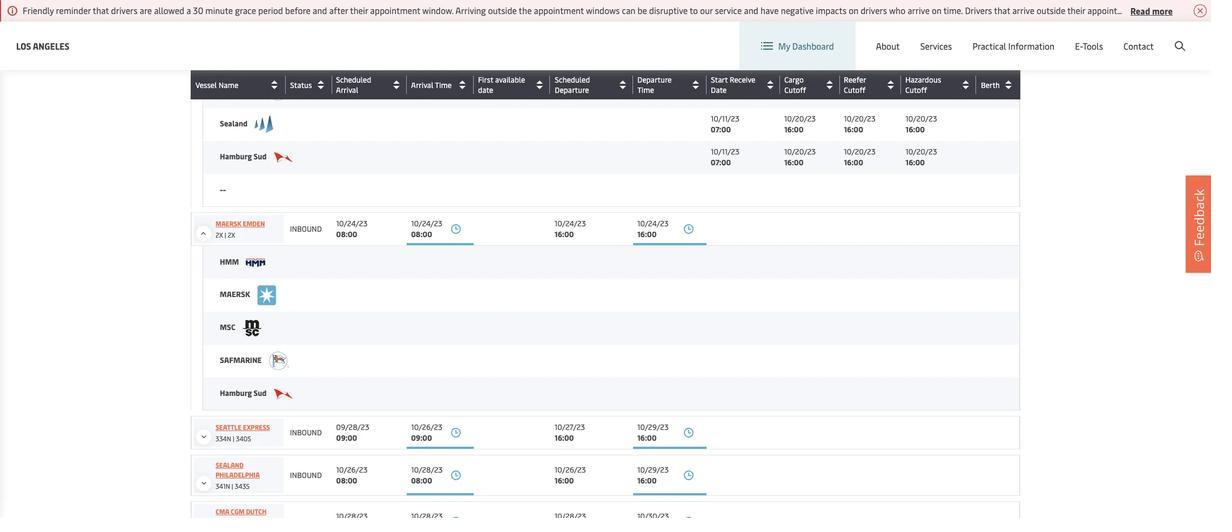 Task type: describe. For each thing, give the bounding box(es) containing it.
10/11/23 07:00 for hamburg sud
[[711, 146, 740, 168]]

angeles
[[33, 40, 69, 52]]

e-
[[1075, 40, 1083, 52]]

period
[[258, 4, 283, 16]]

practical
[[973, 40, 1006, 52]]

2 and from the left
[[744, 4, 759, 16]]

hazardous cutoff
[[906, 75, 941, 95]]

to
[[690, 4, 698, 16]]

hamburg sud image
[[274, 152, 293, 163]]

global menu
[[1003, 32, 1052, 43]]

09/28/23
[[336, 422, 369, 432]]

window.
[[422, 4, 454, 16]]

service
[[715, 4, 742, 16]]

before
[[285, 4, 311, 16]]

vessel name
[[196, 80, 238, 90]]

10/27/23
[[555, 422, 585, 432]]

1 horizontal spatial departure
[[638, 75, 672, 85]]

are
[[140, 4, 152, 16]]

feedback
[[1190, 189, 1208, 246]]

seattle
[[216, 423, 242, 432]]

reminder
[[56, 4, 91, 16]]

menu
[[1030, 32, 1052, 43]]

can
[[622, 4, 636, 16]]

cutoff for hazardous
[[906, 85, 927, 95]]

disruptive
[[649, 4, 688, 16]]

hamburg sud for sealand
[[220, 151, 268, 162]]

hazardous
[[906, 75, 941, 85]]

1 10/11/23 from the top
[[711, 48, 740, 58]]

start receive date
[[711, 75, 756, 95]]

receive
[[730, 75, 756, 85]]

drivers
[[965, 4, 992, 16]]

10/11/23 for hamburg sud
[[711, 146, 740, 157]]

2 outside from the left
[[1037, 4, 1066, 16]]

2 be from the left
[[1187, 4, 1197, 16]]

sealand
[[216, 461, 244, 470]]

16:00 inside 10/27/23 16:00
[[555, 433, 574, 443]]

cgm
[[231, 507, 245, 516]]

login
[[1104, 32, 1125, 43]]

impacts
[[816, 4, 847, 16]]

2 their from the left
[[1068, 4, 1086, 16]]

allowed
[[154, 4, 184, 16]]

| for 10/24/23 08:00
[[225, 231, 226, 239]]

my
[[778, 40, 790, 52]]

10/28/23 08:00
[[411, 465, 443, 486]]

los angeles link
[[16, 39, 69, 53]]

2 10/24/23 16:00 from the left
[[637, 218, 669, 239]]

safmarine image
[[269, 352, 288, 370]]

departure time button
[[638, 75, 704, 95]]

switch location button
[[890, 31, 968, 43]]

| for 10/26/23 08:00
[[232, 482, 233, 491]]

express
[[243, 423, 270, 432]]

will
[[1172, 4, 1185, 16]]

09:00 for 09/28/23 09:00
[[336, 433, 357, 443]]

2 arrive from the left
[[1013, 4, 1035, 16]]

berth
[[981, 80, 1000, 90]]

4 10/24/23 from the left
[[637, 218, 669, 229]]

window
[[1140, 4, 1170, 16]]

dashboard
[[793, 40, 834, 52]]

340s
[[236, 434, 251, 443]]

create
[[1132, 32, 1157, 43]]

sealand philadelphia 341n | 343s
[[216, 461, 260, 491]]

3 appointment from the left
[[1088, 4, 1138, 16]]

2 10/24/23 08:00 from the left
[[411, 218, 443, 239]]

arrival inside button
[[411, 80, 433, 90]]

cargo cutoff button
[[785, 75, 838, 95]]

hmm image
[[246, 259, 265, 267]]

maersk emden 2x | 2x
[[216, 219, 265, 239]]

time for departure time
[[638, 85, 654, 95]]

los angeles
[[16, 40, 69, 52]]

status button
[[290, 76, 330, 93]]

1 - from the left
[[220, 185, 223, 195]]

let
[[220, 20, 233, 30]]

2 10/24/23 from the left
[[411, 218, 443, 229]]

334n
[[216, 434, 231, 443]]

services
[[921, 40, 952, 52]]

09/28/23 09:00
[[336, 422, 369, 443]]

10/26/23 16:00
[[555, 465, 586, 486]]

about button
[[876, 22, 900, 70]]

10/26/23 08:00
[[336, 465, 368, 486]]

time for arrival time
[[435, 80, 452, 90]]

arrival time
[[411, 80, 452, 90]]

08:00 inside 10/26/23 08:00
[[336, 475, 357, 486]]

close alert image
[[1194, 4, 1207, 17]]

maersk image
[[257, 284, 277, 306]]

2 appointment from the left
[[534, 4, 584, 16]]

safmarine for safmarine image
[[220, 355, 264, 365]]

scheduled for arrival
[[336, 75, 371, 85]]

e-tools button
[[1075, 22, 1103, 70]]

1 on from the left
[[849, 4, 859, 16]]

login / create account
[[1104, 32, 1191, 43]]

sealand
[[220, 118, 249, 128]]

10/11/23 07:00 for safmarine
[[711, 81, 740, 102]]

grace
[[235, 4, 256, 16]]

location
[[935, 31, 968, 43]]

seattle express 334n | 340s
[[216, 423, 270, 443]]

1 10/24/23 from the left
[[336, 218, 368, 229]]

contact
[[1124, 40, 1154, 52]]

10/11/23 for safmarine
[[711, 81, 740, 91]]

hamburg sud image
[[274, 388, 293, 400]]

10/26/23 09:00
[[411, 422, 443, 443]]

10/29/23 for 10/26/23
[[637, 465, 669, 475]]

10/29/23 for 10/27/23
[[637, 422, 669, 432]]

scheduled arrival
[[336, 75, 371, 95]]

2 on from the left
[[932, 4, 942, 16]]

07:00 for sealand
[[711, 124, 731, 135]]

cma
[[216, 507, 229, 516]]

07:00 for safmarine
[[711, 91, 731, 102]]

10/29/23 16:00 for 10/27/23
[[637, 422, 669, 443]]

a
[[186, 4, 191, 16]]

2 that from the left
[[994, 4, 1011, 16]]



Task type: locate. For each thing, give the bounding box(es) containing it.
inbound right emden
[[290, 224, 322, 234]]

0 vertical spatial 10/11/23 07:00
[[711, 81, 740, 102]]

read
[[1131, 5, 1151, 16]]

reefer cutoff button
[[844, 75, 899, 95]]

and left have
[[744, 4, 759, 16]]

1 that from the left
[[93, 4, 109, 16]]

0 horizontal spatial time
[[435, 80, 452, 90]]

1 2x from the left
[[216, 231, 223, 239]]

1 appointment from the left
[[370, 4, 420, 16]]

09:00
[[336, 433, 357, 443], [411, 433, 432, 443]]

0 horizontal spatial 2x
[[216, 231, 223, 239]]

3 10/11/23 07:00 from the top
[[711, 146, 740, 168]]

0 horizontal spatial arrival
[[336, 85, 358, 95]]

10/11/23 07:00 for sealand
[[711, 113, 740, 135]]

reefer cutoff
[[844, 75, 866, 95]]

1 horizontal spatial appointment
[[534, 4, 584, 16]]

0 vertical spatial 10/29/23 16:00
[[637, 422, 669, 443]]

1 horizontal spatial time
[[638, 85, 654, 95]]

who
[[889, 4, 906, 16]]

0 vertical spatial hamburg
[[220, 151, 252, 162]]

1 horizontal spatial on
[[932, 4, 942, 16]]

drivers
[[111, 4, 138, 16], [861, 4, 887, 16]]

outside left 'the'
[[488, 4, 517, 16]]

arrive
[[908, 4, 930, 16], [1013, 4, 1035, 16]]

10/29/23 16:00 for 10/26/23
[[637, 465, 669, 486]]

hamburg sud up express
[[220, 388, 268, 398]]

1 inbound from the top
[[290, 224, 322, 234]]

1 horizontal spatial scheduled
[[555, 75, 590, 85]]

sud for safmarine
[[254, 388, 267, 398]]

available
[[495, 75, 525, 85]]

departure time
[[638, 75, 672, 95]]

hamburg up the seattle
[[220, 388, 252, 398]]

scheduled inside button
[[336, 75, 371, 85]]

friendly
[[23, 4, 54, 16]]

hamburg for sealand
[[220, 151, 252, 162]]

cutoff right cargo cutoff "button"
[[844, 85, 866, 95]]

practical information button
[[973, 22, 1055, 70]]

2 10/29/23 from the top
[[637, 465, 669, 475]]

1 horizontal spatial 09:00
[[411, 433, 432, 443]]

on left time.
[[932, 4, 942, 16]]

arriving
[[456, 4, 486, 16]]

10/11/23 for sealand
[[711, 113, 740, 124]]

my dashboard button
[[761, 22, 834, 70]]

maersk for maersk emden 2x | 2x
[[216, 219, 241, 228]]

arrive right who
[[908, 4, 930, 16]]

08:00 inside 10/28/23 08:00
[[411, 475, 432, 486]]

0 horizontal spatial 09:00
[[336, 433, 357, 443]]

cargo
[[785, 75, 804, 85]]

departure inside scheduled departure
[[555, 85, 589, 95]]

09:00 up the 10/28/23
[[411, 433, 432, 443]]

1 vertical spatial hamburg sud
[[220, 388, 268, 398]]

2 2x from the left
[[228, 231, 235, 239]]

arrival right status button on the left
[[336, 85, 358, 95]]

sud for sealand
[[254, 151, 267, 162]]

more
[[1152, 5, 1173, 16]]

1 be from the left
[[638, 4, 647, 16]]

1 09:00 from the left
[[336, 433, 357, 443]]

07:00
[[711, 91, 731, 102], [711, 124, 731, 135], [711, 157, 731, 168]]

start receive date button
[[711, 75, 778, 95]]

tools
[[1083, 40, 1103, 52]]

1 vertical spatial 10/11/23 07:00
[[711, 113, 740, 135]]

safmarine for safmarine icon
[[220, 85, 264, 95]]

the
[[519, 4, 532, 16]]

1 safmarine from the top
[[220, 85, 264, 95]]

appointment left window. on the left top
[[370, 4, 420, 16]]

1 vertical spatial safmarine
[[220, 355, 264, 365]]

1 horizontal spatial cutoff
[[844, 85, 866, 95]]

cma cgm dutch harbor
[[216, 507, 267, 518]]

appointment up login
[[1088, 4, 1138, 16]]

1 hamburg sud from the top
[[220, 151, 268, 162]]

1 cutoff from the left
[[785, 85, 806, 95]]

1 horizontal spatial 10/26/23
[[411, 422, 443, 432]]

0 horizontal spatial cutoff
[[785, 85, 806, 95]]

1 horizontal spatial 10/24/23 16:00
[[637, 218, 669, 239]]

341n
[[216, 482, 230, 491]]

sealand image
[[255, 116, 274, 133]]

3 07:00 from the top
[[711, 157, 731, 168]]

my dashboard
[[778, 40, 834, 52]]

drivers left who
[[861, 4, 887, 16]]

0 horizontal spatial on
[[849, 4, 859, 16]]

1 vertical spatial 10/29/23
[[637, 465, 669, 475]]

1 07:00 from the top
[[711, 91, 731, 102]]

/
[[1126, 32, 1130, 43]]

time right "scheduled departure" button
[[638, 85, 654, 95]]

inbound
[[290, 224, 322, 234], [290, 427, 322, 438], [290, 470, 322, 480]]

1 vertical spatial hamburg
[[220, 388, 252, 398]]

time inside departure time
[[638, 85, 654, 95]]

after
[[329, 4, 348, 16]]

0 horizontal spatial be
[[638, 4, 647, 16]]

appointment right 'the'
[[534, 4, 584, 16]]

have
[[761, 4, 779, 16]]

16:00 inside 10/26/23 16:00
[[555, 475, 574, 486]]

2 10/29/23 16:00 from the top
[[637, 465, 669, 486]]

2 vertical spatial 10/11/23 07:00
[[711, 146, 740, 168]]

2 drivers from the left
[[861, 4, 887, 16]]

1 horizontal spatial 2x
[[228, 231, 235, 239]]

0 horizontal spatial scheduled
[[336, 75, 371, 85]]

09:00 down 09/28/23
[[336, 433, 357, 443]]

scheduled inside button
[[555, 75, 590, 85]]

3 10/11/23 from the top
[[711, 113, 740, 124]]

cutoff for cargo
[[785, 85, 806, 95]]

1 hamburg from the top
[[220, 151, 252, 162]]

global menu button
[[979, 21, 1063, 54]]

10/26/23 for 09:00
[[411, 422, 443, 432]]

about
[[876, 40, 900, 52]]

1 vertical spatial maersk
[[220, 289, 252, 299]]

hazardous cutoff button
[[906, 75, 974, 95]]

appointment
[[370, 4, 420, 16], [534, 4, 584, 16], [1088, 4, 1138, 16]]

10/20/23 16:00
[[784, 48, 816, 69], [844, 48, 876, 69], [784, 81, 816, 102], [844, 81, 876, 102], [906, 81, 937, 102], [784, 113, 816, 135], [844, 113, 876, 135], [906, 113, 937, 135], [784, 146, 816, 168], [844, 146, 876, 168], [906, 146, 937, 168]]

scheduled arrival button
[[336, 75, 404, 95]]

| left 340s
[[233, 434, 234, 443]]

1 vertical spatial inbound
[[290, 427, 322, 438]]

10/28/23
[[411, 465, 443, 475]]

0 vertical spatial 10/29/23
[[637, 422, 669, 432]]

2 cutoff from the left
[[844, 85, 866, 95]]

2 inbound from the top
[[290, 427, 322, 438]]

vessel name button
[[196, 76, 283, 93]]

hamburg down the sealand
[[220, 151, 252, 162]]

msc image
[[242, 319, 262, 337]]

safmarine up the sealand
[[220, 85, 264, 95]]

2 vertical spatial inbound
[[290, 470, 322, 480]]

0 horizontal spatial 10/26/23
[[336, 465, 368, 475]]

| up the hmm
[[225, 231, 226, 239]]

hamburg for safmarine
[[220, 388, 252, 398]]

2 horizontal spatial appointment
[[1088, 4, 1138, 16]]

maersk inside "maersk emden 2x | 2x"
[[216, 219, 241, 228]]

2 10/11/23 from the top
[[711, 81, 740, 91]]

1 drivers from the left
[[111, 4, 138, 16]]

vessel
[[196, 80, 217, 90]]

09:00 for 10/26/23 09:00
[[411, 433, 432, 443]]

2 sud from the top
[[254, 388, 267, 398]]

first
[[478, 75, 493, 85]]

be left turn
[[1187, 4, 1197, 16]]

that right reminder
[[93, 4, 109, 16]]

1 10/24/23 16:00 from the left
[[555, 218, 586, 239]]

2 scheduled from the left
[[555, 75, 590, 85]]

services button
[[921, 22, 952, 70]]

inbound left 10/26/23 08:00
[[290, 470, 322, 480]]

10/24/23
[[336, 218, 368, 229], [411, 218, 443, 229], [555, 218, 586, 229], [637, 218, 669, 229]]

1 arrive from the left
[[908, 4, 930, 16]]

1 horizontal spatial arrival
[[411, 80, 433, 90]]

0 horizontal spatial and
[[313, 4, 327, 16]]

0 horizontal spatial that
[[93, 4, 109, 16]]

outside up menu
[[1037, 4, 1066, 16]]

cutoff for reefer
[[844, 85, 866, 95]]

account
[[1159, 32, 1191, 43]]

arrival right scheduled arrival button at the top left of page
[[411, 80, 433, 90]]

sud left hamburg sud icon
[[254, 151, 267, 162]]

0 vertical spatial |
[[225, 231, 226, 239]]

be right can
[[638, 4, 647, 16]]

time left date
[[435, 80, 452, 90]]

inbound down hamburg sud image
[[290, 427, 322, 438]]

10/27/23 16:00
[[555, 422, 585, 443]]

09:00 inside 09/28/23 09:00
[[336, 433, 357, 443]]

2 safmarine from the top
[[220, 355, 264, 365]]

information
[[1009, 40, 1055, 52]]

hamburg sud for safmarine
[[220, 388, 268, 398]]

09:00 inside 10/26/23 09:00
[[411, 433, 432, 443]]

that right drivers
[[994, 4, 1011, 16]]

0 horizontal spatial 10/24/23 16:00
[[555, 218, 586, 239]]

cma cgm dutch harbor button
[[196, 507, 281, 518]]

cutoff inside the hazardous cutoff
[[906, 85, 927, 95]]

on right the 'impacts'
[[849, 4, 859, 16]]

and left after
[[313, 4, 327, 16]]

3 10/24/23 from the left
[[555, 218, 586, 229]]

cutoff down my dashboard dropdown button
[[785, 85, 806, 95]]

maersk left the maersk image
[[220, 289, 252, 299]]

0 vertical spatial hamburg sud
[[220, 151, 268, 162]]

0 horizontal spatial their
[[350, 4, 368, 16]]

1 horizontal spatial and
[[744, 4, 759, 16]]

| right 341n
[[232, 482, 233, 491]]

| inside "maersk emden 2x | 2x"
[[225, 231, 226, 239]]

0 horizontal spatial drivers
[[111, 4, 138, 16]]

10/11/23
[[711, 48, 740, 58], [711, 81, 740, 91], [711, 113, 740, 124], [711, 146, 740, 157]]

1 horizontal spatial 10/24/23 08:00
[[411, 218, 443, 239]]

1 10/24/23 08:00 from the left
[[336, 218, 368, 239]]

1 horizontal spatial be
[[1187, 4, 1197, 16]]

maersk for maersk
[[220, 289, 252, 299]]

1 outside from the left
[[488, 4, 517, 16]]

switch location
[[907, 31, 968, 43]]

read more
[[1131, 5, 1173, 16]]

10/26/23 down 09/28/23 09:00 on the left
[[336, 465, 368, 475]]

0 horizontal spatial arrive
[[908, 4, 930, 16]]

07:00 for hamburg sud
[[711, 157, 731, 168]]

3 inbound from the top
[[290, 470, 322, 480]]

2 horizontal spatial 10/26/23
[[555, 465, 586, 475]]

arrive up global menu button
[[1013, 4, 1035, 16]]

2 09:00 from the left
[[411, 433, 432, 443]]

0 vertical spatial inbound
[[290, 224, 322, 234]]

inbound for 09/28/23
[[290, 427, 322, 438]]

1 horizontal spatial their
[[1068, 4, 1086, 16]]

343s
[[235, 482, 250, 491]]

hamburg sud down the sealand
[[220, 151, 268, 162]]

scheduled for departure
[[555, 75, 590, 85]]

berth button
[[981, 76, 1017, 93]]

2 10/11/23 07:00 from the top
[[711, 113, 740, 135]]

0 vertical spatial safmarine
[[220, 85, 264, 95]]

hamburg sud
[[220, 151, 268, 162], [220, 388, 268, 398]]

safmarine down msc icon
[[220, 355, 264, 365]]

2 hamburg sud from the top
[[220, 388, 268, 398]]

2 - from the left
[[223, 185, 226, 195]]

first available date button
[[478, 75, 547, 95]]

windows
[[586, 4, 620, 16]]

0 horizontal spatial appointment
[[370, 4, 420, 16]]

2 vertical spatial 07:00
[[711, 157, 731, 168]]

3 cutoff from the left
[[906, 85, 927, 95]]

0 horizontal spatial outside
[[488, 4, 517, 16]]

0 horizontal spatial departure
[[555, 85, 589, 95]]

start
[[711, 75, 728, 85]]

turn
[[1199, 4, 1211, 16]]

emden
[[243, 219, 265, 228]]

los
[[16, 40, 31, 52]]

first available date
[[478, 75, 525, 95]]

2 hamburg from the top
[[220, 388, 252, 398]]

outside
[[488, 4, 517, 16], [1037, 4, 1066, 16]]

global
[[1003, 32, 1028, 43]]

0 horizontal spatial 10/24/23 08:00
[[336, 218, 368, 239]]

dutch
[[246, 507, 267, 516]]

| inside seattle express 334n | 340s
[[233, 434, 234, 443]]

msc
[[220, 322, 237, 332]]

read more button
[[1131, 4, 1173, 17]]

cutoff inside reefer cutoff
[[844, 85, 866, 95]]

status
[[290, 80, 312, 90]]

maersk left emden
[[216, 219, 241, 228]]

2 vertical spatial |
[[232, 482, 233, 491]]

4 10/11/23 from the top
[[711, 146, 740, 157]]

their up e-
[[1068, 4, 1086, 16]]

10/26/23 for 16:00
[[555, 465, 586, 475]]

reefer
[[844, 75, 866, 85]]

switch
[[907, 31, 933, 43]]

1 vertical spatial sud
[[254, 388, 267, 398]]

inbound for 10/26/23
[[290, 470, 322, 480]]

1 10/29/23 from the top
[[637, 422, 669, 432]]

1 their from the left
[[350, 4, 368, 16]]

10/20/23
[[784, 48, 816, 58], [844, 48, 876, 58], [906, 48, 937, 58], [784, 81, 816, 91], [844, 81, 876, 91], [906, 81, 937, 91], [784, 113, 816, 124], [844, 113, 876, 124], [906, 113, 937, 124], [784, 146, 816, 157], [844, 146, 876, 157], [906, 146, 937, 157]]

1 horizontal spatial outside
[[1037, 4, 1066, 16]]

date
[[711, 85, 727, 95]]

scheduled
[[336, 75, 371, 85], [555, 75, 590, 85]]

| inside sealand philadelphia 341n | 343s
[[232, 482, 233, 491]]

1 horizontal spatial arrive
[[1013, 4, 1035, 16]]

1 vertical spatial 07:00
[[711, 124, 731, 135]]

1 10/11/23 07:00 from the top
[[711, 81, 740, 102]]

1 vertical spatial |
[[233, 434, 234, 443]]

cargo cutoff
[[785, 75, 806, 95]]

arrival inside scheduled arrival
[[336, 85, 358, 95]]

1 horizontal spatial drivers
[[861, 4, 887, 16]]

cutoff right reefer cutoff button
[[906, 85, 927, 95]]

10/26/23 for 08:00
[[336, 465, 368, 475]]

10/26/23 up the 10/28/23
[[411, 422, 443, 432]]

scheduled departure
[[555, 75, 590, 95]]

philadelphia
[[216, 471, 260, 479]]

inbound for 10/24/23
[[290, 224, 322, 234]]

cutoff
[[785, 85, 806, 95], [844, 85, 866, 95], [906, 85, 927, 95]]

10/11/23 07:00
[[711, 81, 740, 102], [711, 113, 740, 135], [711, 146, 740, 168]]

e-tools
[[1075, 40, 1103, 52]]

2 horizontal spatial cutoff
[[906, 85, 927, 95]]

1 vertical spatial 10/29/23 16:00
[[637, 465, 669, 486]]

hmm
[[220, 257, 241, 267]]

0 vertical spatial maersk
[[216, 219, 241, 228]]

0 vertical spatial 07:00
[[711, 91, 731, 102]]

1 sud from the top
[[254, 151, 267, 162]]

10/26/23 down 10/27/23 16:00
[[555, 465, 586, 475]]

10/24/23 16:00
[[555, 218, 586, 239], [637, 218, 669, 239]]

contact button
[[1124, 22, 1154, 70]]

drivers left "are"
[[111, 4, 138, 16]]

maersk
[[216, 219, 241, 228], [220, 289, 252, 299]]

1 horizontal spatial that
[[994, 4, 1011, 16]]

minute
[[205, 4, 233, 16]]

safmarine image
[[269, 82, 288, 101]]

1 10/29/23 16:00 from the top
[[637, 422, 669, 443]]

1 scheduled from the left
[[336, 75, 371, 85]]

08:00
[[336, 229, 357, 239], [411, 229, 432, 239], [336, 475, 357, 486], [411, 475, 432, 486]]

2 07:00 from the top
[[711, 124, 731, 135]]

name
[[219, 80, 238, 90]]

their right after
[[350, 4, 368, 16]]

0 vertical spatial sud
[[254, 151, 267, 162]]

cutoff inside "button"
[[785, 85, 806, 95]]

| for 09/28/23 09:00
[[233, 434, 234, 443]]

1 and from the left
[[313, 4, 327, 16]]

sud left hamburg sud image
[[254, 388, 267, 398]]



Task type: vqa. For each thing, say whether or not it's contained in the screenshot.


